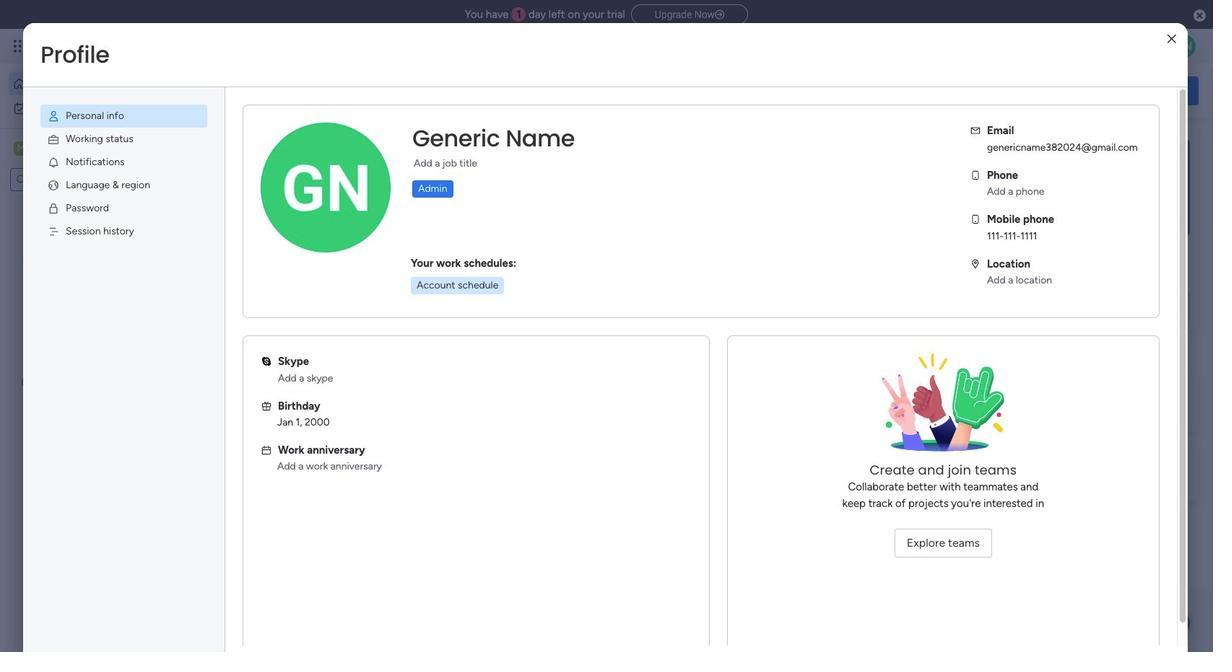 Task type: locate. For each thing, give the bounding box(es) containing it.
personal info image
[[47, 110, 60, 123]]

component image for public board image
[[241, 315, 254, 328]]

workspace image
[[14, 141, 28, 157], [247, 465, 282, 499]]

close recently visited image
[[223, 147, 240, 164]]

1 vertical spatial workspace image
[[247, 465, 282, 499]]

quick search results list box
[[223, 164, 947, 355]]

option
[[9, 72, 175, 95], [9, 97, 175, 120]]

0 horizontal spatial component image
[[241, 315, 254, 328]]

option up 'workspace selection' element
[[9, 97, 175, 120]]

menu menu
[[23, 87, 225, 261]]

0 horizontal spatial workspace image
[[14, 141, 28, 157]]

2 menu item from the top
[[40, 128, 207, 151]]

dapulse close image
[[1194, 9, 1206, 23]]

1 vertical spatial option
[[9, 97, 175, 120]]

1 horizontal spatial component image
[[480, 315, 493, 328]]

component image
[[241, 315, 254, 328], [480, 315, 493, 328]]

1 component image from the left
[[241, 315, 254, 328]]

close image
[[1168, 34, 1176, 44]]

option up personal info image
[[9, 72, 175, 95]]

working status image
[[47, 133, 60, 146]]

None field
[[409, 123, 578, 154]]

getting started element
[[982, 374, 1199, 431]]

component image down public board image
[[241, 315, 254, 328]]

password image
[[47, 202, 60, 215]]

public board image
[[241, 292, 257, 308]]

clear search image
[[105, 173, 119, 187]]

add to favorites image
[[431, 293, 445, 307]]

v2 user feedback image
[[994, 83, 1005, 99]]

component image down public board icon
[[480, 315, 493, 328]]

no teams image
[[871, 354, 1016, 462]]

5 menu item from the top
[[40, 197, 207, 220]]

menu item
[[40, 105, 207, 128], [40, 128, 207, 151], [40, 151, 207, 174], [40, 174, 207, 197], [40, 197, 207, 220], [40, 220, 207, 243]]

4 menu item from the top
[[40, 174, 207, 197]]

workspace selection element
[[14, 140, 121, 159]]

component image for public board icon
[[480, 315, 493, 328]]

1 menu item from the top
[[40, 105, 207, 128]]

open update feed (inbox) image
[[223, 373, 240, 390]]

1 horizontal spatial workspace image
[[247, 465, 282, 499]]

notifications image
[[47, 156, 60, 169]]

0 vertical spatial option
[[9, 72, 175, 95]]

1 option from the top
[[9, 72, 175, 95]]

Search in workspace field
[[30, 172, 103, 188]]

generic name image
[[1173, 35, 1196, 58]]

2 component image from the left
[[480, 315, 493, 328]]

templates image image
[[995, 138, 1186, 238]]



Task type: vqa. For each thing, say whether or not it's contained in the screenshot.
password image
yes



Task type: describe. For each thing, give the bounding box(es) containing it.
2 option from the top
[[9, 97, 175, 120]]

dapulse rightstroke image
[[715, 9, 724, 20]]

v2 bolt switch image
[[1106, 83, 1115, 99]]

select product image
[[13, 39, 27, 53]]

6 menu item from the top
[[40, 220, 207, 243]]

session history image
[[47, 225, 60, 238]]

public board image
[[480, 292, 496, 308]]

language & region image
[[47, 179, 60, 192]]

3 menu item from the top
[[40, 151, 207, 174]]

close my workspaces image
[[223, 422, 240, 439]]

0 vertical spatial workspace image
[[14, 141, 28, 157]]



